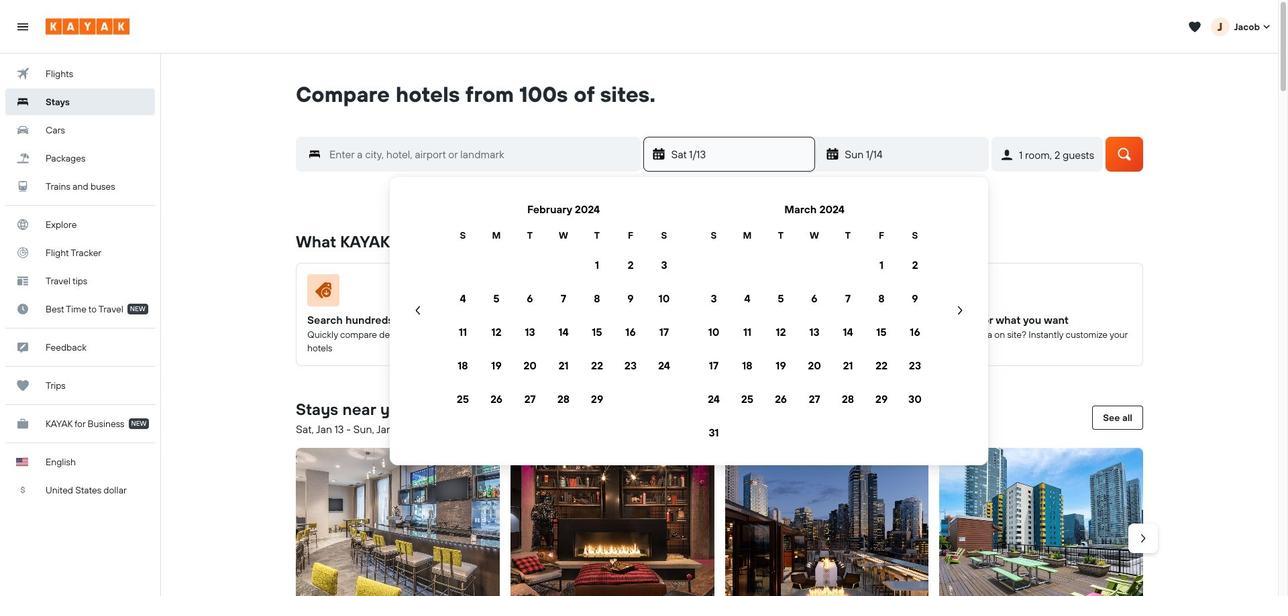 Task type: describe. For each thing, give the bounding box(es) containing it.
navigation menu image
[[16, 20, 30, 33]]

astra hotel, seattle, a tribute portfolio hotel element
[[725, 448, 929, 597]]

previous month image
[[411, 304, 425, 317]]

2 figure from the left
[[522, 274, 698, 312]]

moxy seattle downtown element
[[510, 448, 714, 597]]

next month image
[[953, 304, 967, 317]]

start date calendar input element
[[406, 193, 972, 450]]

1br condo, air conditioning, free parking, rooftop view element
[[940, 448, 1143, 597]]



Task type: locate. For each thing, give the bounding box(es) containing it.
3 figure from the left
[[736, 274, 912, 312]]

None search field
[[276, 107, 1164, 199]]

1 horizontal spatial grid
[[697, 193, 932, 450]]

united states (english) image
[[16, 458, 28, 466]]

stays near you carousel region
[[291, 443, 1158, 597]]

4 figure from the left
[[951, 274, 1127, 312]]

2 grid from the left
[[697, 193, 932, 450]]

springhill suites seattle downtown element
[[296, 448, 500, 597]]

figure
[[307, 274, 483, 312], [522, 274, 698, 312], [736, 274, 912, 312], [951, 274, 1127, 312]]

row
[[446, 228, 681, 243], [697, 228, 932, 243], [446, 248, 681, 282], [697, 248, 932, 282], [446, 282, 681, 315], [697, 282, 932, 315], [446, 315, 681, 349], [697, 315, 932, 349], [446, 349, 681, 382], [697, 349, 932, 382], [446, 382, 681, 416], [697, 382, 932, 416]]

1 grid from the left
[[446, 193, 681, 450]]

forward image
[[1137, 532, 1150, 546]]

grid
[[446, 193, 681, 450], [697, 193, 932, 450]]

0 horizontal spatial grid
[[446, 193, 681, 450]]

1 figure from the left
[[307, 274, 483, 312]]

Enter a city, hotel, airport or landmark text field
[[321, 145, 640, 164]]



Task type: vqa. For each thing, say whether or not it's contained in the screenshot.
'Pick-up location' text box at top
no



